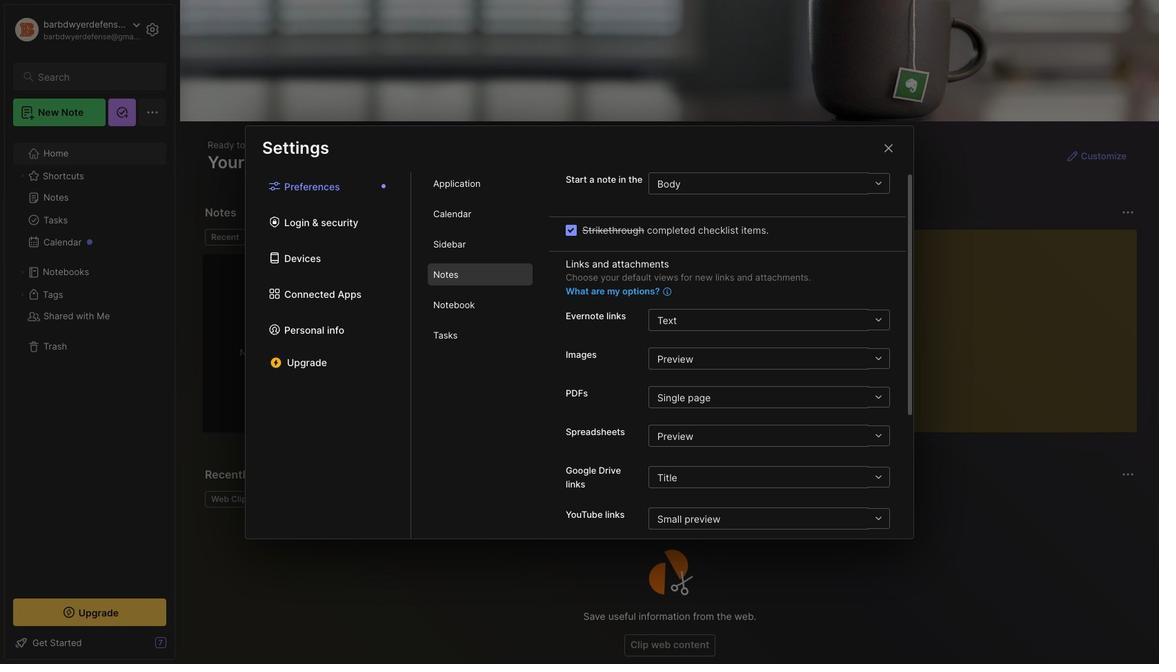 Task type: locate. For each thing, give the bounding box(es) containing it.
expand notebooks image
[[18, 268, 26, 277]]

Start writing… text field
[[849, 230, 1136, 422]]

Choose default view option for Evernote links field
[[648, 309, 890, 331]]

Choose default view option for Spreadsheets field
[[648, 425, 890, 447]]

Choose default view option for Images field
[[648, 348, 890, 370]]

Search text field
[[38, 70, 154, 83]]

settings image
[[144, 21, 161, 38]]

none search field inside main element
[[38, 68, 154, 85]]

None search field
[[38, 68, 154, 85]]

close image
[[880, 140, 897, 156]]

Choose default view option for YouTube links field
[[648, 508, 890, 530]]

Choose default view option for Google Drive links field
[[648, 466, 890, 489]]

tree
[[5, 135, 175, 586]]

tab list
[[246, 172, 411, 539], [411, 172, 549, 539], [205, 229, 815, 246]]

tab
[[428, 172, 533, 195], [428, 203, 533, 225], [205, 229, 245, 246], [251, 229, 307, 246], [428, 233, 533, 255], [428, 264, 533, 286], [428, 294, 533, 316], [428, 324, 533, 346], [205, 491, 258, 508]]



Task type: describe. For each thing, give the bounding box(es) containing it.
Select30 checkbox
[[566, 225, 577, 236]]

Choose default view option for PDFs field
[[648, 386, 890, 408]]

main element
[[0, 0, 179, 664]]

tree inside main element
[[5, 135, 175, 586]]

expand tags image
[[18, 290, 26, 299]]

Start a new note in the body or title. field
[[648, 172, 890, 195]]



Task type: vqa. For each thing, say whether or not it's contained in the screenshot.
Choose default view option for YouTube links field
yes



